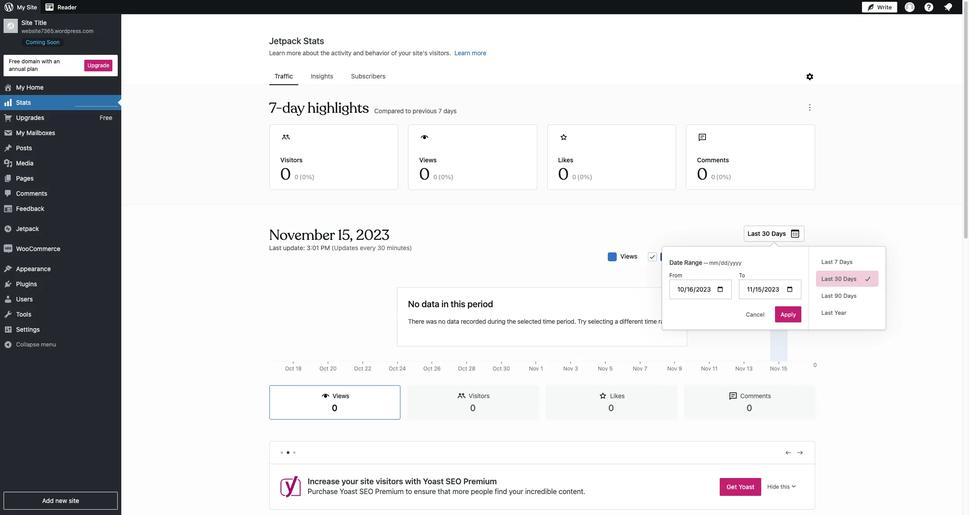 Task type: vqa. For each thing, say whether or not it's contained in the screenshot.
Jun 2023
no



Task type: locate. For each thing, give the bounding box(es) containing it.
website7365.wordpress.com
[[21, 28, 93, 34]]

2 %) from the left
[[445, 173, 454, 181]]

1 vertical spatial site
[[21, 19, 32, 26]]

0 vertical spatial 7
[[439, 107, 442, 114]]

oct left 18
[[285, 365, 294, 372]]

oct left "24"
[[389, 365, 398, 372]]

oct
[[285, 365, 294, 372], [320, 365, 329, 372], [354, 365, 363, 372], [389, 365, 398, 372], [424, 365, 433, 372], [458, 365, 467, 372], [493, 365, 502, 372]]

time left period.
[[543, 317, 555, 325]]

2 vertical spatial 7
[[644, 365, 647, 372]]

2 100,000 from the top
[[797, 365, 817, 372]]

img image for jetpack
[[4, 224, 12, 233]]

None checkbox
[[648, 253, 657, 261]]

2 horizontal spatial yoast
[[739, 483, 755, 491]]

1 vertical spatial site
[[69, 497, 79, 505]]

7
[[439, 107, 442, 114], [835, 258, 838, 265], [644, 365, 647, 372]]

0 horizontal spatial 7
[[439, 107, 442, 114]]

subscribers link
[[346, 68, 391, 84]]

views inside views 0
[[333, 392, 349, 400]]

pm
[[321, 244, 330, 252]]

2 vertical spatial my
[[16, 129, 25, 136]]

last 30 days button
[[744, 226, 805, 242], [816, 271, 879, 287]]

likes for likes 0 0 ( 0 %)
[[558, 156, 574, 164]]

days inside button
[[840, 258, 853, 265]]

jetpack
[[16, 225, 39, 232]]

nov left 13
[[736, 365, 746, 372]]

upgrade button
[[84, 60, 112, 71]]

5 oct from the left
[[424, 365, 433, 372]]

nov 7
[[633, 365, 647, 372]]

7 inside button
[[835, 258, 838, 265]]

1 horizontal spatial data
[[447, 317, 459, 325]]

1 vertical spatial to
[[406, 488, 412, 496]]

1 horizontal spatial with
[[405, 477, 421, 486]]

0 vertical spatial site
[[360, 477, 374, 486]]

nov 9
[[667, 365, 682, 372]]

1 vertical spatial img image
[[4, 244, 12, 253]]

to inside increase your site visitors with yoast seo premium purchase yoast seo premium to ensure that more people find your incredible content.
[[406, 488, 412, 496]]

0 horizontal spatial with
[[42, 58, 52, 65]]

0 vertical spatial with
[[42, 58, 52, 65]]

2 vertical spatial views
[[333, 392, 349, 400]]

1 nov from the left
[[529, 365, 539, 372]]

0 horizontal spatial views
[[333, 392, 349, 400]]

0 inside 'likes 0'
[[609, 403, 614, 413]]

oct 28
[[458, 365, 475, 372]]

data left in
[[422, 299, 440, 309]]

0 vertical spatial comments
[[697, 156, 729, 164]]

1 vertical spatial 7
[[835, 258, 838, 265]]

time
[[543, 317, 555, 325], [645, 317, 657, 325]]

soon
[[47, 39, 60, 45]]

0 vertical spatial your
[[399, 49, 411, 57]]

100,000
[[797, 273, 817, 279], [797, 365, 817, 372]]

1 horizontal spatial the
[[507, 317, 516, 325]]

0 horizontal spatial likes
[[558, 156, 574, 164]]

site up title
[[27, 4, 37, 11]]

2 ( from the left
[[438, 173, 441, 181]]

likes 0 0 ( 0 %)
[[558, 156, 593, 185]]

1 horizontal spatial last 30 days button
[[816, 271, 879, 287]]

site up seo
[[360, 477, 374, 486]]

highlights
[[308, 99, 369, 117]]

0 horizontal spatial time
[[543, 317, 555, 325]]

0 horizontal spatial comments
[[16, 189, 47, 197]]

24
[[399, 365, 406, 372]]

0 vertical spatial to
[[406, 107, 411, 114]]

my left "home"
[[16, 83, 25, 91]]

my home
[[16, 83, 44, 91]]

nov for nov 15
[[770, 365, 780, 372]]

nov for nov 9
[[667, 365, 677, 372]]

1 ( from the left
[[299, 173, 302, 181]]

2 horizontal spatial views
[[621, 253, 638, 260]]

this right in
[[451, 299, 466, 309]]

free down highest hourly views 0 image
[[100, 114, 112, 121]]

img image inside jetpack link
[[4, 224, 12, 233]]

free inside 'free domain with an annual plan'
[[9, 58, 20, 65]]

0 vertical spatial more
[[287, 49, 301, 57]]

1 vertical spatial my
[[16, 83, 25, 91]]

2 horizontal spatial 7
[[835, 258, 838, 265]]

100,000 for 100,000 2 0
[[797, 273, 817, 279]]

1 vertical spatial free
[[100, 114, 112, 121]]

( inside likes 0 0 ( 0 %)
[[577, 173, 580, 181]]

2023
[[356, 226, 390, 244]]

visitors
[[280, 156, 303, 164], [673, 253, 695, 260], [469, 392, 490, 400]]

nov for nov 13
[[736, 365, 746, 372]]

0 horizontal spatial visitors
[[280, 156, 303, 164]]

comments for comments 0
[[741, 392, 771, 400]]

views inside views 0 0 ( 0 %)
[[419, 156, 437, 164]]

more down seo premium
[[452, 488, 469, 496]]

7 up 90
[[835, 258, 838, 265]]

yoast inside button
[[739, 483, 755, 491]]

oct for oct 24
[[389, 365, 398, 372]]

year
[[835, 309, 847, 316]]

last 30 days
[[748, 230, 786, 237], [822, 275, 857, 282]]

there
[[408, 317, 424, 325]]

1 horizontal spatial yoast
[[423, 477, 444, 486]]

nov for nov 5
[[598, 365, 608, 372]]

2 to from the top
[[406, 488, 412, 496]]

3 ( from the left
[[577, 173, 580, 181]]

oct for oct 20
[[320, 365, 329, 372]]

write link
[[862, 0, 898, 14]]

menu containing traffic
[[269, 68, 805, 85]]

site inside increase your site visitors with yoast seo premium purchase yoast seo premium to ensure that more people find your incredible content.
[[360, 477, 374, 486]]

From date field
[[670, 280, 732, 299]]

mailboxes
[[26, 129, 55, 136]]

4 nov from the left
[[633, 365, 643, 372]]

0 vertical spatial likes
[[558, 156, 574, 164]]

%) inside comments 0 0 ( 0 %)
[[723, 173, 732, 181]]

oct right 28
[[493, 365, 502, 372]]

compared
[[374, 107, 404, 114]]

data right no at bottom
[[447, 317, 459, 325]]

your right find
[[509, 488, 523, 496]]

0 horizontal spatial yoast
[[340, 488, 357, 496]]

days inside jetpack stats main content
[[772, 230, 786, 237]]

1 vertical spatial the
[[507, 317, 516, 325]]

nov left 5
[[598, 365, 608, 372]]

0 vertical spatial visitors
[[280, 156, 303, 164]]

visitors inside visitors 0 0 ( 0 %)
[[280, 156, 303, 164]]

this
[[451, 299, 466, 309], [781, 483, 790, 490]]

0 vertical spatial last 30 days button
[[744, 226, 805, 242]]

yoast up the ensure
[[423, 477, 444, 486]]

5 nov from the left
[[667, 365, 677, 372]]

about
[[303, 49, 319, 57]]

site inside site title website7365.wordpress.com coming soon
[[21, 19, 32, 26]]

4 oct from the left
[[389, 365, 398, 372]]

1 horizontal spatial time
[[645, 317, 657, 325]]

30 inside november 15, 2023 last update: 3:01 pm (updates every 30 minutes)
[[378, 244, 385, 252]]

1 vertical spatial 100,000
[[797, 365, 817, 372]]

nov for nov 3
[[563, 365, 573, 372]]

0 horizontal spatial this
[[451, 299, 466, 309]]

collapse
[[16, 341, 39, 348]]

users
[[16, 295, 33, 303]]

traffic link
[[269, 68, 298, 84]]

the inside jetpack stats learn more about the activity and behavior of your site's visitors. learn more
[[321, 49, 330, 57]]

next image
[[796, 449, 804, 457]]

0 vertical spatial my
[[17, 4, 25, 11]]

none date field inside date range tooltip
[[708, 259, 757, 268]]

oct 18
[[285, 365, 302, 372]]

site for new
[[69, 497, 79, 505]]

( inside visitors 0 0 ( 0 %)
[[299, 173, 302, 181]]

with left an
[[42, 58, 52, 65]]

7 oct from the left
[[493, 365, 502, 372]]

1 vertical spatial visitors
[[673, 253, 695, 260]]

last 30 days inside jetpack stats main content
[[748, 230, 786, 237]]

appearance link
[[0, 261, 121, 276]]

stats link
[[0, 95, 121, 110]]

( inside views 0 0 ( 0 %)
[[438, 173, 441, 181]]

comments inside comments 0 0 ( 0 %)
[[697, 156, 729, 164]]

behavior
[[365, 49, 390, 57]]

2 img image from the top
[[4, 244, 12, 253]]

1 horizontal spatial 7
[[644, 365, 647, 372]]

days for bottom last 30 days button
[[844, 275, 857, 282]]

0 vertical spatial last 30 days
[[748, 230, 786, 237]]

to left previous
[[406, 107, 411, 114]]

0 vertical spatial views
[[419, 156, 437, 164]]

1 horizontal spatial views
[[419, 156, 437, 164]]

0 horizontal spatial last 30 days
[[748, 230, 786, 237]]

( for comments 0 0 ( 0 %)
[[716, 173, 719, 181]]

2 horizontal spatial your
[[509, 488, 523, 496]]

date range —
[[670, 259, 708, 266]]

nov
[[529, 365, 539, 372], [563, 365, 573, 372], [598, 365, 608, 372], [633, 365, 643, 372], [667, 365, 677, 372], [701, 365, 711, 372], [736, 365, 746, 372], [770, 365, 780, 372]]

0 vertical spatial 100,000
[[797, 273, 817, 279]]

7 left the days
[[439, 107, 442, 114]]

this right hide
[[781, 483, 790, 490]]

with inside 'free domain with an annual plan'
[[42, 58, 52, 65]]

0 vertical spatial data
[[422, 299, 440, 309]]

my inside 'link'
[[16, 129, 25, 136]]

nov left 11
[[701, 365, 711, 372]]

1 vertical spatial likes
[[610, 392, 625, 400]]

3 oct from the left
[[354, 365, 363, 372]]

6 nov from the left
[[701, 365, 711, 372]]

the right about
[[321, 49, 330, 57]]

collapse menu link
[[0, 337, 121, 352]]

None date field
[[708, 259, 757, 268]]

my mailboxes link
[[0, 125, 121, 140]]

1 vertical spatial last 30 days
[[822, 275, 857, 282]]

oct for oct 30
[[493, 365, 502, 372]]

%) inside likes 0 0 ( 0 %)
[[584, 173, 593, 181]]

my left reader link
[[17, 4, 25, 11]]

7-day highlights
[[269, 99, 369, 117]]

1 oct from the left
[[285, 365, 294, 372]]

—
[[704, 260, 708, 266]]

4 ( from the left
[[716, 173, 719, 181]]

1 vertical spatial views
[[621, 253, 638, 260]]

time left range.
[[645, 317, 657, 325]]

img image for woocommerce
[[4, 244, 12, 253]]

0 inside comments 0
[[747, 403, 752, 413]]

my up posts
[[16, 129, 25, 136]]

menu
[[269, 68, 805, 85]]

the
[[321, 49, 330, 57], [507, 317, 516, 325]]

site right new
[[69, 497, 79, 505]]

media link
[[0, 156, 121, 171]]

0 horizontal spatial the
[[321, 49, 330, 57]]

nov left 3
[[563, 365, 573, 372]]

your right of
[[399, 49, 411, 57]]

settings link
[[0, 322, 121, 337]]

last inside button
[[822, 292, 833, 299]]

1 vertical spatial this
[[781, 483, 790, 490]]

compared to previous 7 days
[[374, 107, 457, 114]]

activity
[[331, 49, 352, 57]]

img image left woocommerce on the top left of page
[[4, 244, 12, 253]]

0 inside 100,000 2 0
[[814, 362, 817, 368]]

1 horizontal spatial your
[[399, 49, 411, 57]]

(
[[299, 173, 302, 181], [438, 173, 441, 181], [577, 173, 580, 181], [716, 173, 719, 181]]

1 %) from the left
[[306, 173, 315, 181]]

7 nov from the left
[[736, 365, 746, 372]]

likes inside 'likes 0'
[[610, 392, 625, 400]]

0 vertical spatial this
[[451, 299, 466, 309]]

2 horizontal spatial visitors
[[673, 253, 695, 260]]

highest hourly views 0 image
[[75, 101, 118, 106]]

2 vertical spatial comments
[[741, 392, 771, 400]]

manage your notifications image
[[943, 2, 954, 12]]

feedback link
[[0, 201, 121, 216]]

1 horizontal spatial more
[[452, 488, 469, 496]]

1 horizontal spatial visitors
[[469, 392, 490, 400]]

coming
[[26, 39, 45, 45]]

my for my site
[[17, 4, 25, 11]]

nov left 9
[[667, 365, 677, 372]]

site left title
[[21, 19, 32, 26]]

find
[[495, 488, 507, 496]]

4 %) from the left
[[723, 173, 732, 181]]

2 vertical spatial visitors
[[469, 392, 490, 400]]

nov 1
[[529, 365, 543, 372]]

comments
[[697, 156, 729, 164], [16, 189, 47, 197], [741, 392, 771, 400]]

0 horizontal spatial last 30 days button
[[744, 226, 805, 242]]

cancel
[[746, 311, 765, 318]]

oct left 20
[[320, 365, 329, 372]]

( for visitors 0 0 ( 0 %)
[[299, 173, 302, 181]]

cancel button
[[741, 306, 770, 323]]

1 vertical spatial your
[[341, 477, 358, 486]]

your right increase
[[341, 477, 358, 486]]

0 horizontal spatial free
[[9, 58, 20, 65]]

2 oct from the left
[[320, 365, 329, 372]]

7 left the 'nov 9'
[[644, 365, 647, 372]]

2 time from the left
[[645, 317, 657, 325]]

oct left 26
[[424, 365, 433, 372]]

last 90 days
[[822, 292, 857, 299]]

posts link
[[0, 140, 121, 156]]

visitors 0
[[469, 392, 490, 413]]

1 vertical spatial with
[[405, 477, 421, 486]]

days
[[772, 230, 786, 237], [840, 258, 853, 265], [844, 275, 857, 282], [844, 292, 857, 299]]

the right during
[[507, 317, 516, 325]]

nov 5
[[598, 365, 613, 372]]

and
[[353, 49, 364, 57]]

date
[[670, 259, 683, 266]]

3 nov from the left
[[598, 365, 608, 372]]

yoast left seo
[[340, 488, 357, 496]]

domain
[[22, 58, 40, 65]]

no
[[439, 317, 445, 325]]

during
[[488, 317, 506, 325]]

%) for comments 0 0 ( 0 %)
[[723, 173, 732, 181]]

3:01
[[307, 244, 319, 252]]

1 time from the left
[[543, 317, 555, 325]]

learn more link
[[455, 49, 486, 57]]

7 for last 7 days
[[835, 258, 838, 265]]

0 vertical spatial img image
[[4, 224, 12, 233]]

8 nov from the left
[[770, 365, 780, 372]]

a
[[615, 317, 618, 325]]

no
[[408, 299, 420, 309]]

last year button
[[816, 305, 879, 321]]

to left the ensure
[[406, 488, 412, 496]]

6 oct from the left
[[458, 365, 467, 372]]

3 %) from the left
[[584, 173, 593, 181]]

1 img image from the top
[[4, 224, 12, 233]]

more down jetpack stats
[[287, 49, 301, 57]]

free up annual plan
[[9, 58, 20, 65]]

1 horizontal spatial this
[[781, 483, 790, 490]]

1 100,000 from the top
[[797, 273, 817, 279]]

last 90 days button
[[816, 288, 879, 304]]

comments for comments
[[16, 189, 47, 197]]

1 horizontal spatial comments
[[697, 156, 729, 164]]

1 horizontal spatial free
[[100, 114, 112, 121]]

3
[[575, 365, 578, 372]]

hide this
[[767, 483, 790, 490]]

apply
[[781, 311, 796, 318]]

0 vertical spatial free
[[9, 58, 20, 65]]

2 horizontal spatial comments
[[741, 392, 771, 400]]

oct left 28
[[458, 365, 467, 372]]

likes inside likes 0 0 ( 0 %)
[[558, 156, 574, 164]]

more
[[287, 49, 301, 57], [452, 488, 469, 496]]

period.
[[557, 317, 576, 325]]

0 vertical spatial the
[[321, 49, 330, 57]]

visitors
[[376, 477, 403, 486]]

( inside comments 0 0 ( 0 %)
[[716, 173, 719, 181]]

1 horizontal spatial last 30 days
[[822, 275, 857, 282]]

1 vertical spatial comments
[[16, 189, 47, 197]]

1 vertical spatial more
[[452, 488, 469, 496]]

img image left jetpack
[[4, 224, 12, 233]]

%) for visitors 0 0 ( 0 %)
[[306, 173, 315, 181]]

img image
[[4, 224, 12, 233], [4, 244, 12, 253]]

visitors for visitors
[[673, 253, 695, 260]]

0 horizontal spatial site
[[69, 497, 79, 505]]

with up the ensure
[[405, 477, 421, 486]]

nov right 5
[[633, 365, 643, 372]]

nov left 1
[[529, 365, 539, 372]]

1 horizontal spatial site
[[360, 477, 374, 486]]

1 horizontal spatial likes
[[610, 392, 625, 400]]

0 horizontal spatial more
[[287, 49, 301, 57]]

traffic
[[275, 72, 293, 80]]

data
[[422, 299, 440, 309], [447, 317, 459, 325]]

visitors 0 0 ( 0 %)
[[280, 156, 315, 185]]

%) inside visitors 0 0 ( 0 %)
[[306, 173, 315, 181]]

nov left 15
[[770, 365, 780, 372]]

oct left 22
[[354, 365, 363, 372]]

img image inside woocommerce link
[[4, 244, 12, 253]]

subscribers
[[351, 72, 386, 80]]

2 nov from the left
[[563, 365, 573, 372]]

yoast right get
[[739, 483, 755, 491]]

%) inside views 0 0 ( 0 %)
[[445, 173, 454, 181]]



Task type: describe. For each thing, give the bounding box(es) containing it.
range.
[[659, 317, 676, 325]]

help image
[[924, 2, 935, 12]]

my profile image
[[905, 2, 915, 12]]

100,000 2 0
[[797, 273, 817, 368]]

site title website7365.wordpress.com coming soon
[[21, 19, 93, 45]]

0 vertical spatial site
[[27, 4, 37, 11]]

settings
[[16, 325, 40, 333]]

0 inside views 0
[[332, 403, 338, 413]]

views for views
[[621, 253, 638, 260]]

range
[[684, 259, 702, 266]]

insights
[[311, 72, 333, 80]]

selected
[[518, 317, 541, 325]]

tools link
[[0, 307, 121, 322]]

20
[[330, 365, 337, 372]]

add new site link
[[4, 492, 118, 510]]

free for free
[[100, 114, 112, 121]]

1 to from the top
[[406, 107, 411, 114]]

incredible
[[525, 488, 557, 496]]

collapse menu
[[16, 341, 56, 348]]

7 for nov 7
[[644, 365, 647, 372]]

9
[[679, 365, 682, 372]]

0 horizontal spatial your
[[341, 477, 358, 486]]

menu inside jetpack stats main content
[[269, 68, 805, 85]]

reader link
[[41, 0, 80, 14]]

november 15, 2023 last update: 3:01 pm (updates every 30 minutes)
[[269, 226, 412, 252]]

(updates
[[332, 244, 358, 252]]

your inside jetpack stats learn more about the activity and behavior of your site's visitors. learn more
[[399, 49, 411, 57]]

likes for likes 0
[[610, 392, 625, 400]]

an
[[54, 58, 60, 65]]

none checkbox inside jetpack stats main content
[[648, 253, 657, 261]]

visitors for visitors 0
[[469, 392, 490, 400]]

13
[[747, 365, 753, 372]]

visitors.
[[429, 49, 451, 57]]

try
[[578, 317, 587, 325]]

nov 3
[[563, 365, 578, 372]]

100,000 for 100,000
[[797, 365, 817, 372]]

days for last 90 days button
[[844, 292, 857, 299]]

nov 13
[[736, 365, 753, 372]]

oct for oct 26
[[424, 365, 433, 372]]

18
[[296, 365, 302, 372]]

( for likes 0 0 ( 0 %)
[[577, 173, 580, 181]]

views for views 0
[[333, 392, 349, 400]]

title
[[34, 19, 47, 26]]

2
[[814, 273, 817, 279]]

learn
[[269, 49, 285, 57]]

posts
[[16, 144, 32, 151]]

ensure
[[414, 488, 436, 496]]

nov 15
[[770, 365, 788, 372]]

30 inside date range tooltip
[[835, 275, 842, 282]]

was
[[426, 317, 437, 325]]

jetpack stats main content
[[122, 35, 963, 515]]

comments link
[[0, 186, 121, 201]]

increase your site visitors with yoast seo premium purchase yoast seo premium to ensure that more people find your incredible content.
[[308, 477, 585, 496]]

views for views 0 0 ( 0 %)
[[419, 156, 437, 164]]

22
[[365, 365, 371, 372]]

woocommerce
[[16, 245, 60, 252]]

upgrade
[[87, 62, 109, 69]]

users link
[[0, 292, 121, 307]]

site's
[[413, 49, 428, 57]]

oct 26
[[424, 365, 441, 372]]

get yoast button
[[720, 478, 761, 496]]

date range tooltip
[[662, 242, 886, 330]]

menu
[[41, 341, 56, 348]]

there was no data recorded during the selected time period. try selecting a different time range.
[[408, 317, 676, 325]]

feedback
[[16, 205, 44, 212]]

that
[[438, 488, 451, 496]]

%) for views 0 0 ( 0 %)
[[445, 173, 454, 181]]

apply button
[[776, 306, 802, 323]]

visitors for visitors 0 0 ( 0 %)
[[280, 156, 303, 164]]

premium
[[375, 488, 404, 496]]

nov for nov 7
[[633, 365, 643, 372]]

with inside increase your site visitors with yoast seo premium purchase yoast seo premium to ensure that more people find your incredible content.
[[405, 477, 421, 486]]

0 horizontal spatial data
[[422, 299, 440, 309]]

views 0 0 ( 0 %)
[[419, 156, 454, 185]]

reader
[[58, 4, 77, 11]]

days
[[444, 107, 457, 114]]

site for your
[[360, 477, 374, 486]]

tools
[[16, 310, 31, 318]]

pages link
[[0, 171, 121, 186]]

oct for oct 18
[[285, 365, 294, 372]]

november
[[269, 226, 335, 244]]

nov for nov 11
[[701, 365, 711, 372]]

hide this button
[[761, 478, 804, 495]]

jetpack stats
[[269, 36, 324, 46]]

oct for oct 28
[[458, 365, 467, 372]]

last 30 days inside date range tooltip
[[822, 275, 857, 282]]

90
[[835, 292, 842, 299]]

oct for oct 22
[[354, 365, 363, 372]]

different
[[620, 317, 643, 325]]

appearance
[[16, 265, 51, 272]]

get yoast
[[727, 483, 755, 491]]

last inside november 15, 2023 last update: 3:01 pm (updates every 30 minutes)
[[269, 244, 281, 252]]

people
[[471, 488, 493, 496]]

To date field
[[739, 280, 802, 299]]

comments for comments 0 0 ( 0 %)
[[697, 156, 729, 164]]

days for last 7 days button
[[840, 258, 853, 265]]

last year
[[822, 309, 847, 316]]

in
[[442, 299, 449, 309]]

my for my mailboxes
[[16, 129, 25, 136]]

selecting
[[588, 317, 613, 325]]

nov for nov 1
[[529, 365, 539, 372]]

my for my home
[[16, 83, 25, 91]]

%) for likes 0 0 ( 0 %)
[[584, 173, 593, 181]]

add
[[42, 497, 54, 505]]

previous image
[[784, 449, 793, 457]]

2 vertical spatial your
[[509, 488, 523, 496]]

learn more
[[455, 49, 486, 57]]

7-
[[269, 99, 282, 117]]

15
[[782, 365, 788, 372]]

1 vertical spatial data
[[447, 317, 459, 325]]

this inside button
[[781, 483, 790, 490]]

free for free domain with an annual plan
[[9, 58, 20, 65]]

11
[[713, 365, 718, 372]]

woocommerce link
[[0, 241, 121, 256]]

recorded
[[461, 317, 486, 325]]

1 vertical spatial last 30 days button
[[816, 271, 879, 287]]

last 7 days button
[[816, 254, 879, 270]]

more inside increase your site visitors with yoast seo premium purchase yoast seo premium to ensure that more people find your incredible content.
[[452, 488, 469, 496]]

0 inside "visitors 0"
[[470, 403, 476, 413]]

my site link
[[0, 0, 41, 14]]

views 0
[[332, 392, 349, 413]]

media
[[16, 159, 34, 167]]

more inside jetpack stats learn more about the activity and behavior of your site's visitors. learn more
[[287, 49, 301, 57]]

( for views 0 0 ( 0 %)
[[438, 173, 441, 181]]

oct 24
[[389, 365, 406, 372]]

pager controls element
[[270, 442, 815, 464]]

of
[[391, 49, 397, 57]]

content.
[[559, 488, 585, 496]]

comments 0 0 ( 0 %)
[[697, 156, 732, 185]]

plugins
[[16, 280, 37, 288]]



